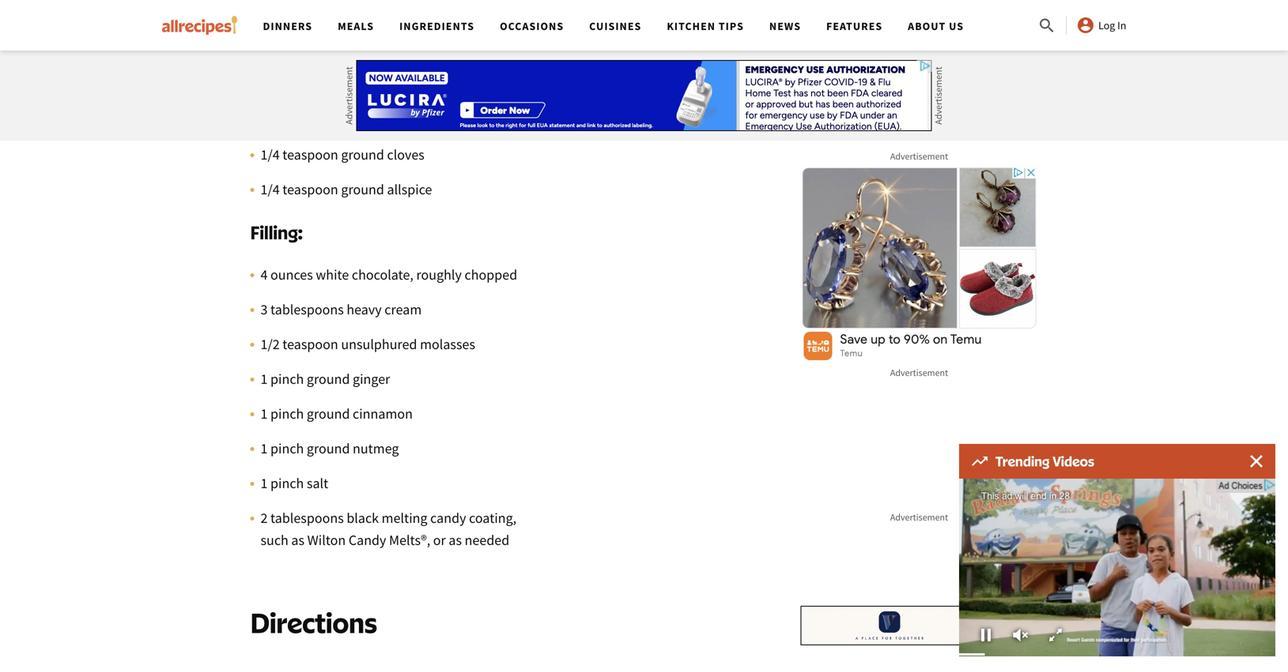 Task type: locate. For each thing, give the bounding box(es) containing it.
baking left soda
[[341, 111, 381, 129]]

trending videos
[[996, 453, 1094, 470]]

ground for cloves
[[341, 146, 384, 164]]

1 pinch from the top
[[270, 371, 304, 388]]

ground down 1/4 teaspoon ground cloves
[[341, 181, 384, 199]]

6 1 from the top
[[261, 475, 268, 493]]

1 1/4 from the top
[[261, 146, 280, 164]]

2 1/4 from the top
[[261, 181, 280, 199]]

ground
[[341, 76, 384, 94], [341, 146, 384, 164], [341, 181, 384, 199], [307, 371, 350, 388], [307, 405, 350, 423], [307, 440, 350, 458]]

as inside melting candy coating, such as wilton
[[291, 532, 304, 550]]

1 horizontal spatial salt
[[329, 42, 351, 59]]

heavy
[[347, 301, 382, 319]]

4 ounces white chocolate, roughly chopped
[[261, 266, 517, 284]]

kitchen tips link
[[667, 19, 744, 33]]

1
[[261, 7, 268, 25], [261, 42, 268, 59], [261, 371, 268, 388], [261, 405, 268, 423], [261, 440, 268, 458], [261, 475, 268, 493]]

3 1 from the top
[[261, 371, 268, 388]]

1/2
[[261, 336, 280, 354]]

0 horizontal spatial as
[[291, 532, 304, 550]]

0 vertical spatial nutmeg
[[387, 76, 433, 94]]

1 pinch ground ginger
[[261, 371, 390, 388]]

2 pinch from the top
[[270, 405, 304, 423]]

candy melts®, or as needed
[[349, 532, 509, 550]]

news link
[[769, 19, 801, 33]]

cuisines link
[[589, 19, 642, 33]]

salt down meals link
[[329, 42, 351, 59]]

as right or
[[449, 532, 462, 550]]

1 1 from the top
[[261, 7, 268, 25]]

2
[[261, 510, 268, 528]]

trending image
[[972, 457, 988, 467]]

ingredients
[[399, 19, 475, 33]]

teaspoon up 1/4 teaspoon ground allspice on the top of page
[[283, 146, 338, 164]]

1 horizontal spatial as
[[449, 532, 462, 550]]

pinch for ground ginger
[[270, 371, 304, 388]]

3 pinch from the top
[[270, 440, 304, 458]]

1 vertical spatial nutmeg
[[353, 440, 399, 458]]

1/4 teaspoon ground cloves
[[261, 146, 424, 164]]

black
[[347, 510, 379, 528]]

1 vertical spatial advertisement region
[[801, 166, 1038, 364]]

teaspoon up 1 teaspoon salt at the left
[[270, 7, 326, 25]]

1/2 teaspoon unsulphured molasses
[[261, 336, 475, 354]]

unsulphured
[[341, 336, 417, 354]]

baking
[[329, 7, 369, 25], [341, 111, 381, 129]]

salt for 1 pinch salt
[[307, 475, 328, 493]]

log in link
[[1076, 16, 1126, 35]]

1 tablespoons from the top
[[270, 301, 344, 319]]

pinch
[[270, 371, 304, 388], [270, 405, 304, 423], [270, 440, 304, 458], [270, 475, 304, 493]]

nutmeg down "cinnamon"
[[353, 440, 399, 458]]

1 vertical spatial salt
[[307, 475, 328, 493]]

ground up 1 pinch ground nutmeg
[[307, 405, 350, 423]]

0 vertical spatial 1/4
[[261, 146, 280, 164]]

tablespoons down ounces
[[270, 301, 344, 319]]

cuisines
[[589, 19, 642, 33]]

0 vertical spatial salt
[[329, 42, 351, 59]]

tips
[[719, 19, 744, 33]]

features
[[826, 19, 883, 33]]

tablespoons up the "wilton"
[[270, 510, 344, 528]]

nutmeg
[[387, 76, 433, 94], [353, 440, 399, 458]]

0 vertical spatial advertisement region
[[356, 60, 932, 131]]

needed
[[465, 532, 509, 550]]

soda
[[384, 111, 413, 129]]

0 horizontal spatial salt
[[307, 475, 328, 493]]

teaspoon up 1 pinch ground ginger
[[283, 336, 338, 354]]

nutmeg up soda
[[387, 76, 433, 94]]

teaspoon for salt
[[270, 42, 326, 59]]

pinch for salt
[[270, 475, 304, 493]]

candy
[[430, 510, 466, 528]]

1 pinch ground nutmeg
[[261, 440, 399, 458]]

chocolate,
[[352, 266, 413, 284]]

dinners
[[263, 19, 312, 33]]

ground up the baking soda
[[341, 76, 384, 94]]

pinch up 1 pinch salt at the bottom left of page
[[270, 440, 304, 458]]

such
[[261, 532, 289, 550]]

2 tablespoons black
[[261, 510, 382, 528]]

1/4
[[261, 146, 280, 164], [261, 181, 280, 199]]

ground down the baking soda
[[341, 146, 384, 164]]

molasses
[[420, 336, 475, 354]]

video player application
[[959, 479, 1276, 657]]

melting candy coating, such as wilton
[[261, 510, 517, 550]]

1 for 1 teaspoon baking powder
[[261, 7, 268, 25]]

white
[[316, 266, 349, 284]]

melting
[[382, 510, 427, 528]]

teaspoon down 1/4 teaspoon ground cloves
[[283, 181, 338, 199]]

3
[[261, 301, 268, 319]]

wilton
[[307, 532, 346, 550]]

2 tablespoons from the top
[[270, 510, 344, 528]]

as right "such"
[[291, 532, 304, 550]]

0 vertical spatial tablespoons
[[270, 301, 344, 319]]

close image
[[1250, 455, 1263, 468]]

pinch up the 2 tablespoons black
[[270, 475, 304, 493]]

navigation
[[250, 0, 1038, 51]]

news
[[769, 19, 801, 33]]

pinch down 1/2
[[270, 371, 304, 388]]

1 for 1 pinch ground cinnamon
[[261, 405, 268, 423]]

home image
[[162, 16, 238, 35]]

pinch for ground nutmeg
[[270, 440, 304, 458]]

powder
[[372, 7, 418, 25]]

ground up 1 pinch ground cinnamon on the left bottom
[[307, 371, 350, 388]]

baking left powder
[[329, 7, 369, 25]]

as
[[291, 532, 304, 550], [449, 532, 462, 550]]

2 1 from the top
[[261, 42, 268, 59]]

ginger
[[353, 371, 390, 388]]

4 1 from the top
[[261, 405, 268, 423]]

pinch down 1 pinch ground ginger
[[270, 405, 304, 423]]

teaspoon
[[270, 7, 326, 25], [270, 42, 326, 59], [283, 146, 338, 164], [283, 181, 338, 199], [283, 336, 338, 354]]

2 vertical spatial advertisement region
[[801, 527, 1038, 670]]

1 pinch ground cinnamon
[[261, 405, 413, 423]]

4 pinch from the top
[[270, 475, 304, 493]]

features link
[[826, 19, 883, 33]]

ground down 1 pinch ground cinnamon on the left bottom
[[307, 440, 350, 458]]

filling:
[[250, 221, 303, 244]]

5 1 from the top
[[261, 440, 268, 458]]

teaspoon for ground cloves
[[283, 146, 338, 164]]

dinners link
[[263, 19, 312, 33]]

3 tablespoons heavy cream
[[261, 301, 422, 319]]

advertisement region
[[356, 60, 932, 131], [801, 166, 1038, 364], [801, 527, 1038, 670]]

1 vertical spatial tablespoons
[[270, 510, 344, 528]]

navigation containing dinners
[[250, 0, 1038, 51]]

1 as from the left
[[291, 532, 304, 550]]

1 vertical spatial 1/4
[[261, 181, 280, 199]]

teaspoon down dinners
[[270, 42, 326, 59]]

cinnamon
[[353, 405, 413, 423]]

tablespoons
[[270, 301, 344, 319], [270, 510, 344, 528]]

salt
[[329, 42, 351, 59], [307, 475, 328, 493]]

account image
[[1076, 16, 1095, 35]]

occasions
[[500, 19, 564, 33]]

salt up the 2 tablespoons black
[[307, 475, 328, 493]]



Task type: describe. For each thing, give the bounding box(es) containing it.
add
[[566, 44, 587, 57]]

unmute button group
[[1004, 624, 1038, 648]]

or
[[433, 532, 446, 550]]

kitchen tips
[[667, 19, 744, 33]]

add to
[[566, 44, 601, 57]]

ground for cinnamon
[[307, 405, 350, 423]]

cart
[[674, 44, 694, 57]]

ounces
[[270, 266, 313, 284]]

allspice
[[387, 181, 432, 199]]

about us
[[908, 19, 964, 33]]

harris teeter logo image
[[604, 39, 670, 63]]

kitchen
[[667, 19, 716, 33]]

meals
[[338, 19, 374, 33]]

1 teaspoon salt
[[261, 42, 351, 59]]

ground for ginger
[[307, 371, 350, 388]]

salt for 1 teaspoon salt
[[329, 42, 351, 59]]

ingredients link
[[399, 19, 475, 33]]

0 vertical spatial baking
[[329, 7, 369, 25]]

log
[[1098, 18, 1115, 32]]

4
[[261, 266, 268, 284]]

2 as from the left
[[449, 532, 462, 550]]

trending
[[996, 453, 1050, 470]]

meals link
[[338, 19, 374, 33]]

1/4 for 1/4 teaspoon ground cloves
[[261, 146, 280, 164]]

chopped
[[465, 266, 517, 284]]

tablespoons for heavy
[[270, 301, 344, 319]]

ground nutmeg
[[341, 76, 433, 94]]

teaspoon for baking powder
[[270, 7, 326, 25]]

teaspoon for ground allspice
[[283, 181, 338, 199]]

candy
[[349, 532, 386, 550]]

baking soda
[[341, 111, 413, 129]]

occasions link
[[500, 19, 564, 33]]

1 for 1 pinch ground nutmeg
[[261, 440, 268, 458]]

about
[[908, 19, 946, 33]]

1 teaspoon baking powder
[[261, 7, 418, 25]]

roughly
[[416, 266, 462, 284]]

videos
[[1053, 453, 1094, 470]]

1 vertical spatial baking
[[341, 111, 381, 129]]

1/4 teaspoon ground allspice
[[261, 181, 432, 199]]

1 for 1 teaspoon salt
[[261, 42, 268, 59]]

ground for nutmeg
[[307, 440, 350, 458]]

coating,
[[469, 510, 517, 528]]

1 for 1 pinch ground ginger
[[261, 371, 268, 388]]

pinch for ground cinnamon
[[270, 405, 304, 423]]

1 for 1 pinch salt
[[261, 475, 268, 493]]

log in
[[1098, 18, 1126, 32]]

1 pinch salt
[[261, 475, 328, 493]]

melts®,
[[389, 532, 430, 550]]

directions
[[250, 606, 377, 640]]

in
[[1118, 18, 1126, 32]]

about us link
[[908, 19, 964, 33]]

ground for allspice
[[341, 181, 384, 199]]

cloves
[[387, 146, 424, 164]]

tablespoons for black
[[270, 510, 344, 528]]

1/4 for 1/4 teaspoon ground allspice
[[261, 181, 280, 199]]

us
[[949, 19, 964, 33]]

to
[[590, 44, 601, 57]]

cream
[[385, 301, 422, 319]]

search image
[[1038, 16, 1057, 35]]



Task type: vqa. For each thing, say whether or not it's contained in the screenshot.


